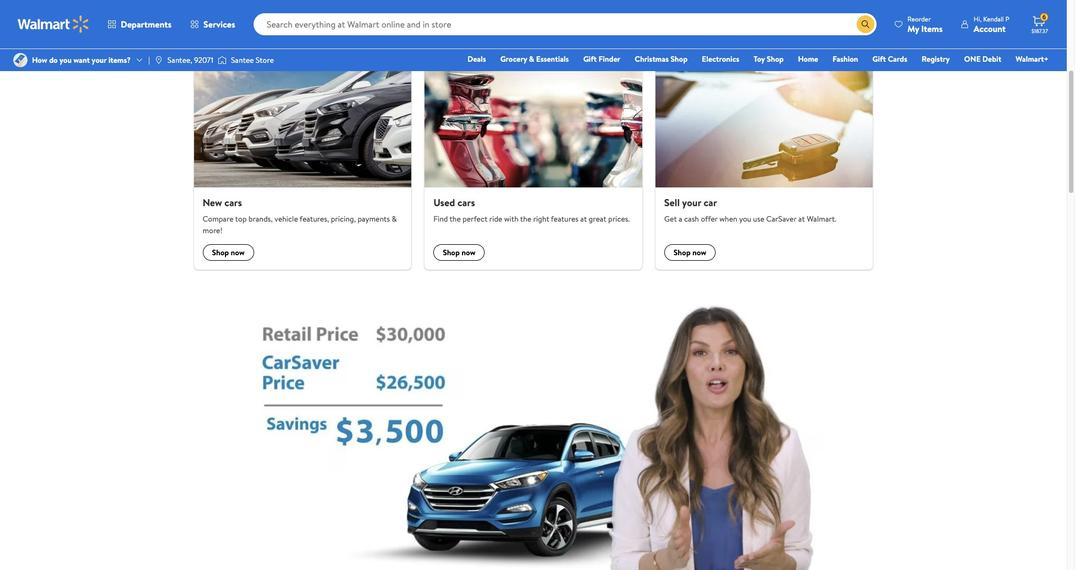 Task type: locate. For each thing, give the bounding box(es) containing it.
now for compare
[[231, 247, 245, 258]]

perfect
[[463, 213, 488, 224]]

your inside sell your car get a cash offer when you use carsaver at walmart.
[[682, 195, 701, 209]]

walmart image
[[18, 15, 89, 33]]

$187.37
[[1032, 27, 1048, 35]]

1 gift from the left
[[583, 53, 597, 65]]

departments button
[[98, 11, 181, 37]]

2 gift from the left
[[873, 53, 886, 65]]

home link
[[793, 53, 823, 65]]

christmas shop
[[635, 53, 688, 65]]

you
[[60, 55, 72, 66], [739, 213, 751, 224]]

shop inside new cars list item
[[212, 247, 229, 258]]

shop now inside new cars list item
[[212, 247, 245, 258]]

pricing,
[[331, 213, 356, 224]]

hi, kendall p account
[[974, 14, 1010, 34]]

gift
[[583, 53, 597, 65], [873, 53, 886, 65]]

the
[[450, 213, 461, 224], [520, 213, 531, 224]]

& inside grocery & essentials link
[[529, 53, 534, 65]]

2 now from the left
[[462, 247, 476, 258]]

fashion link
[[828, 53, 863, 65]]

one debit link
[[959, 53, 1006, 65]]

1 horizontal spatial shop now
[[443, 247, 476, 258]]

0 horizontal spatial your
[[92, 55, 107, 66]]

sell your car get a cash offer when you use carsaver at walmart.
[[664, 195, 836, 224]]

cars up perfect
[[457, 195, 475, 209]]

get
[[664, 213, 677, 224]]

1 vertical spatial you
[[739, 213, 751, 224]]

now for find
[[462, 247, 476, 258]]

6 $187.37
[[1032, 12, 1048, 35]]

& right grocery
[[529, 53, 534, 65]]

now inside sell your car list item
[[692, 247, 706, 258]]

0 horizontal spatial gift
[[583, 53, 597, 65]]

shop now inside used cars list item
[[443, 247, 476, 258]]

walmart+
[[1016, 53, 1049, 65]]

electronics
[[702, 53, 739, 65]]

your right want
[[92, 55, 107, 66]]

1 horizontal spatial now
[[462, 247, 476, 258]]

1 horizontal spatial at
[[798, 213, 805, 224]]

shop down 'more!'
[[212, 247, 229, 258]]

electronics link
[[697, 53, 744, 65]]

1 horizontal spatial your
[[682, 195, 701, 209]]

0 horizontal spatial now
[[231, 247, 245, 258]]

walmart+ link
[[1011, 53, 1054, 65]]

1 shop now from the left
[[212, 247, 245, 258]]

now down perfect
[[462, 247, 476, 258]]

gift left finder on the top right of page
[[583, 53, 597, 65]]

one debit
[[964, 53, 1001, 65]]

0 horizontal spatial  image
[[13, 53, 28, 67]]

gift for gift cards
[[873, 53, 886, 65]]

list containing new cars
[[187, 65, 880, 270]]

shop now down perfect
[[443, 247, 476, 258]]

shop for sell your car
[[674, 247, 691, 258]]

1 cars from the left
[[224, 195, 242, 209]]

1 horizontal spatial &
[[392, 213, 397, 224]]

shop
[[671, 53, 688, 65], [767, 53, 784, 65], [212, 247, 229, 258], [443, 247, 460, 258], [674, 247, 691, 258]]

&
[[235, 42, 243, 57], [529, 53, 534, 65], [392, 213, 397, 224]]

shop down the a
[[674, 247, 691, 258]]

0 horizontal spatial cars
[[224, 195, 242, 209]]

1 horizontal spatial you
[[739, 213, 751, 224]]

ride
[[489, 213, 502, 224]]

gift left "cards"
[[873, 53, 886, 65]]

at left walmart.
[[798, 213, 805, 224]]

gift cards link
[[868, 53, 912, 65]]

92071
[[194, 55, 213, 66]]

want
[[73, 55, 90, 66]]

grocery
[[500, 53, 527, 65]]

more!
[[203, 225, 222, 236]]

0 horizontal spatial the
[[450, 213, 461, 224]]

cars
[[224, 195, 242, 209], [457, 195, 475, 209]]

2 shop now from the left
[[443, 247, 476, 258]]

deals
[[468, 53, 486, 65]]

store
[[256, 55, 274, 66]]

3 now from the left
[[692, 247, 706, 258]]

now down top
[[231, 247, 245, 258]]

 image
[[218, 55, 227, 66]]

sell your car list item
[[649, 65, 880, 270]]

shop now
[[212, 247, 245, 258], [443, 247, 476, 258], [674, 247, 706, 258]]

shop now down cash
[[674, 247, 706, 258]]

2 horizontal spatial &
[[529, 53, 534, 65]]

debit
[[983, 53, 1001, 65]]

shop now inside sell your car list item
[[674, 247, 706, 258]]

1 horizontal spatial  image
[[154, 56, 163, 65]]

 image for santee, 92071
[[154, 56, 163, 65]]

find
[[433, 213, 448, 224]]

shop for new cars
[[212, 247, 229, 258]]

sell
[[664, 195, 680, 209]]

now inside new cars list item
[[231, 247, 245, 258]]

toy
[[754, 53, 765, 65]]

2 horizontal spatial shop now
[[674, 247, 706, 258]]

reorder my items
[[908, 14, 943, 34]]

 image left how
[[13, 53, 28, 67]]

1 horizontal spatial gift
[[873, 53, 886, 65]]

2 at from the left
[[798, 213, 805, 224]]

shop now down 'more!'
[[212, 247, 245, 258]]

cars inside new cars compare top brands, vehicle features, pricing, payments & more!
[[224, 195, 242, 209]]

the right find
[[450, 213, 461, 224]]

now down cash
[[692, 247, 706, 258]]

cars inside used cars find the perfect ride with the right features at great prices.
[[457, 195, 475, 209]]

3 shop now from the left
[[674, 247, 706, 258]]

grocery & essentials link
[[495, 53, 574, 65]]

now
[[231, 247, 245, 258], [462, 247, 476, 258], [692, 247, 706, 258]]

with
[[504, 213, 519, 224]]

gift cards
[[873, 53, 907, 65]]

fashion
[[833, 53, 858, 65]]

now for car
[[692, 247, 706, 258]]

cars up top
[[224, 195, 242, 209]]

your
[[92, 55, 107, 66], [682, 195, 701, 209]]

santee
[[231, 55, 254, 66]]

1 horizontal spatial cars
[[457, 195, 475, 209]]

1 horizontal spatial the
[[520, 213, 531, 224]]

essentials
[[536, 53, 569, 65]]

gift finder
[[583, 53, 620, 65]]

your up cash
[[682, 195, 701, 209]]

registry
[[922, 53, 950, 65]]

& right "payments"
[[392, 213, 397, 224]]

how
[[32, 55, 47, 66]]

0 horizontal spatial at
[[580, 213, 587, 224]]

2 horizontal spatial now
[[692, 247, 706, 258]]

 image
[[13, 53, 28, 67], [154, 56, 163, 65]]

1 at from the left
[[580, 213, 587, 224]]

use
[[753, 213, 764, 224]]

1 now from the left
[[231, 247, 245, 258]]

shop inside used cars list item
[[443, 247, 460, 258]]

list
[[187, 65, 880, 270]]

|
[[148, 55, 150, 66]]

shop inside sell your car list item
[[674, 247, 691, 258]]

1 vertical spatial your
[[682, 195, 701, 209]]

the right with
[[520, 213, 531, 224]]

account
[[974, 22, 1006, 34]]

at
[[580, 213, 587, 224], [798, 213, 805, 224]]

offer
[[701, 213, 718, 224]]

0 vertical spatial you
[[60, 55, 72, 66]]

hi,
[[974, 14, 982, 23]]

shop right the toy
[[767, 53, 784, 65]]

christmas
[[635, 53, 669, 65]]

now inside used cars list item
[[462, 247, 476, 258]]

shop down find
[[443, 247, 460, 258]]

great
[[589, 213, 606, 224]]

2 cars from the left
[[457, 195, 475, 209]]

at left great
[[580, 213, 587, 224]]

you left use on the top of page
[[739, 213, 751, 224]]

0 horizontal spatial shop now
[[212, 247, 245, 258]]

& right the sell
[[235, 42, 243, 57]]

1 the from the left
[[450, 213, 461, 224]]

you right do
[[60, 55, 72, 66]]

 image right '|'
[[154, 56, 163, 65]]



Task type: describe. For each thing, give the bounding box(es) containing it.
services button
[[181, 11, 245, 37]]

new cars compare top brands, vehicle features, pricing, payments & more!
[[203, 195, 397, 236]]

compare
[[203, 213, 234, 224]]

when
[[720, 213, 737, 224]]

0 horizontal spatial you
[[60, 55, 72, 66]]

 image for how do you want your items?
[[13, 53, 28, 67]]

kendall
[[983, 14, 1004, 23]]

top
[[235, 213, 247, 224]]

p
[[1006, 14, 1010, 23]]

santee,
[[168, 55, 192, 66]]

walmart.
[[807, 213, 836, 224]]

do
[[49, 55, 58, 66]]

buy,
[[194, 42, 214, 57]]

used cars find the perfect ride with the right features at great prices.
[[433, 195, 630, 224]]

Walmart Site-Wide search field
[[253, 13, 877, 35]]

at inside used cars find the perfect ride with the right features at great prices.
[[580, 213, 587, 224]]

shop for used cars
[[443, 247, 460, 258]]

sell
[[217, 42, 233, 57]]

how do you want your items?
[[32, 55, 131, 66]]

used cars list item
[[418, 65, 649, 270]]

Search search field
[[253, 13, 877, 35]]

6
[[1042, 12, 1046, 22]]

prices.
[[608, 213, 630, 224]]

at inside sell your car get a cash offer when you use carsaver at walmart.
[[798, 213, 805, 224]]

save
[[246, 42, 266, 57]]

shop now for car
[[674, 247, 706, 258]]

features,
[[300, 213, 329, 224]]

reorder
[[908, 14, 931, 23]]

0 horizontal spatial &
[[235, 42, 243, 57]]

my
[[908, 22, 919, 34]]

new cars list item
[[187, 65, 418, 270]]

vehicle
[[275, 213, 298, 224]]

grocery & essentials
[[500, 53, 569, 65]]

& inside new cars compare top brands, vehicle features, pricing, payments & more!
[[392, 213, 397, 224]]

search icon image
[[861, 20, 870, 29]]

car
[[704, 195, 717, 209]]

shop now for find
[[443, 247, 476, 258]]

santee, 92071
[[168, 55, 213, 66]]

services
[[204, 18, 235, 30]]

gift finder link
[[578, 53, 625, 65]]

features
[[551, 213, 578, 224]]

cars for new cars
[[224, 195, 242, 209]]

you inside sell your car get a cash offer when you use carsaver at walmart.
[[739, 213, 751, 224]]

one
[[964, 53, 981, 65]]

2 the from the left
[[520, 213, 531, 224]]

deals link
[[463, 53, 491, 65]]

home
[[798, 53, 818, 65]]

toy shop
[[754, 53, 784, 65]]

right
[[533, 213, 549, 224]]

santee store
[[231, 55, 274, 66]]

buy, sell & save
[[194, 42, 266, 57]]

a
[[679, 213, 682, 224]]

cash
[[684, 213, 699, 224]]

registry link
[[917, 53, 955, 65]]

cards
[[888, 53, 907, 65]]

finder
[[599, 53, 620, 65]]

cars for used cars
[[457, 195, 475, 209]]

shop now for compare
[[212, 247, 245, 258]]

items?
[[108, 55, 131, 66]]

carsaver
[[766, 213, 797, 224]]

christmas shop link
[[630, 53, 693, 65]]

gift for gift finder
[[583, 53, 597, 65]]

0 vertical spatial your
[[92, 55, 107, 66]]

payments
[[358, 213, 390, 224]]

used
[[433, 195, 455, 209]]

shop right christmas on the top right of page
[[671, 53, 688, 65]]

brands,
[[249, 213, 273, 224]]

items
[[921, 22, 943, 34]]

toy shop link
[[749, 53, 789, 65]]

departments
[[121, 18, 172, 30]]

new
[[203, 195, 222, 209]]



Task type: vqa. For each thing, say whether or not it's contained in the screenshot.
TIME)
no



